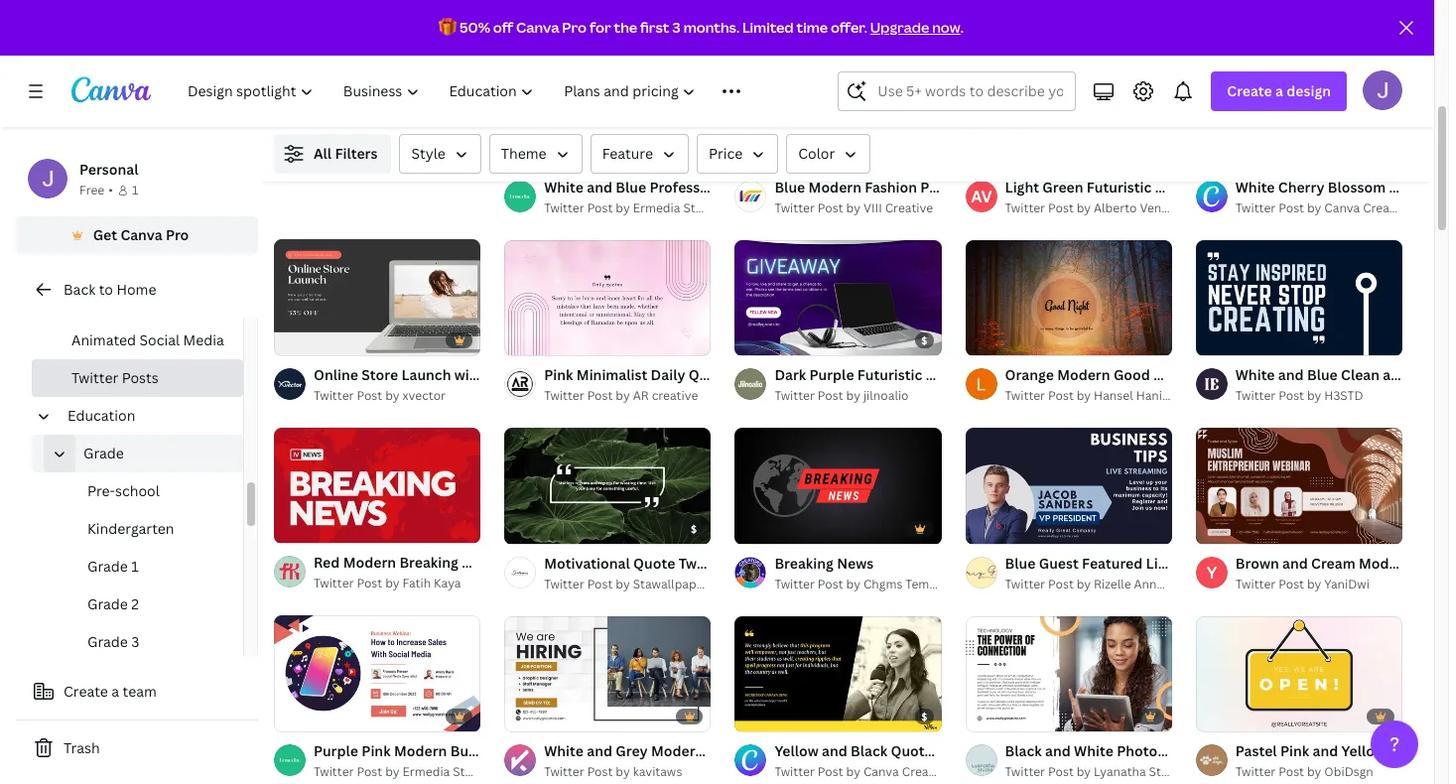 Task type: locate. For each thing, give the bounding box(es) containing it.
1 vertical spatial modern
[[1057, 365, 1110, 384]]

by
[[616, 199, 630, 216], [846, 199, 861, 216], [1077, 199, 1091, 216], [1307, 199, 1322, 216], [385, 387, 400, 404], [616, 387, 630, 404], [846, 387, 861, 404], [1077, 387, 1091, 404], [1307, 387, 1322, 404], [385, 575, 400, 592], [616, 575, 630, 592], [846, 575, 861, 592], [1077, 575, 1091, 592], [1307, 575, 1322, 592], [385, 763, 400, 780], [616, 764, 630, 781], [846, 764, 861, 781], [1077, 764, 1091, 781], [1307, 764, 1322, 781]]

stawallpapers
[[633, 575, 714, 592]]

$ up quotes
[[921, 710, 928, 724]]

create up all
[[291, 124, 335, 142]]

2 horizontal spatial a
[[1275, 81, 1283, 100]]

twitter post by h3std link
[[1236, 386, 1403, 406]]

1 vertical spatial blue
[[1005, 554, 1036, 572]]

black
[[851, 742, 888, 761]]

twitter post by lyanatha studio link
[[1005, 763, 1187, 783]]

0 vertical spatial twitter post by ermedia studio
[[544, 199, 721, 216]]

None search field
[[838, 71, 1076, 111]]

upgrade now button
[[870, 18, 961, 37]]

by inside orange modern good night floral twitter post twitter post by hansel haniel
[[1077, 387, 1091, 404]]

2 up yellow
[[775, 709, 781, 723]]

twitter post by ermedia studio
[[544, 199, 721, 216], [314, 763, 490, 780]]

yellow
[[775, 742, 819, 761]]

grade up grade 2
[[87, 557, 128, 576]]

1 horizontal spatial 3
[[314, 521, 321, 535]]

0 vertical spatial pro
[[562, 18, 587, 37]]

post left xvector
[[357, 387, 382, 404]]

pro up ads
[[166, 225, 189, 244]]

studio for white and blue professional business webinar twitter post image
[[683, 199, 721, 216]]

create a blank twitter post link
[[274, 52, 481, 168]]

post down cherry
[[1279, 199, 1304, 216]]

grade for grade 2
[[87, 595, 128, 613]]

motivational quote twitter post twitter post by stawallpapers
[[544, 554, 760, 592]]

0 horizontal spatial modern
[[808, 177, 862, 196]]

galvez
[[1167, 575, 1205, 592]]

back to home
[[64, 280, 156, 299]]

pro
[[562, 18, 587, 37], [166, 225, 189, 244]]

alberto venturini's team element
[[965, 180, 997, 212]]

$
[[921, 334, 928, 348], [691, 522, 697, 536], [921, 710, 928, 724]]

post inside 'white cherry blossom spring tw twitter post by canva creative studio'
[[1279, 199, 1304, 216]]

post down feature at the left of the page
[[587, 199, 613, 216]]

yellow and black quotes twitter post image
[[735, 616, 942, 732]]

create inside button
[[64, 682, 108, 701]]

1 vertical spatial pro
[[166, 225, 189, 244]]

1 horizontal spatial of
[[758, 709, 772, 723]]

50%
[[460, 18, 490, 37]]

a left team
[[111, 682, 119, 701]]

top level navigation element
[[175, 71, 790, 111], [175, 71, 790, 111]]

twitter post by fatih kaya link
[[314, 574, 481, 594]]

by left obidsgn
[[1307, 764, 1322, 781]]

1 of 3 link
[[274, 427, 481, 544]]

twitter post by lyanatha studio
[[1005, 764, 1187, 781]]

dark purple futuristic giveaway twitter post image
[[735, 240, 942, 356]]

0 horizontal spatial a
[[111, 682, 119, 701]]

by left h3std
[[1307, 387, 1322, 404]]

1 vertical spatial twitter post by ermedia studio
[[314, 763, 490, 780]]

blue modern fashion promotion twitter post link
[[775, 176, 1077, 198]]

grade inside button
[[83, 444, 124, 463]]

2 vertical spatial a
[[111, 682, 119, 701]]

price
[[709, 144, 743, 163]]

white and blue clean and bold quote twitter post image
[[1196, 240, 1403, 356]]

ads
[[173, 293, 198, 312]]

grade down grade 2
[[87, 632, 128, 651]]

3 inside 1 of 3 link
[[314, 521, 321, 535]]

get canva pro
[[93, 225, 189, 244]]

venturini's
[[1140, 199, 1201, 216]]

of for twitter post by canva creative studio
[[758, 709, 772, 723]]

modern up twitter post by viii creative "link"
[[808, 177, 862, 196]]

1 for 1 of 2
[[749, 709, 755, 723]]

1 vertical spatial 2
[[775, 709, 781, 723]]

1 horizontal spatial twitter post by ermedia studio
[[544, 199, 721, 216]]

twitter post by h3std
[[1236, 387, 1363, 404]]

post up twitter post by yanidwi
[[1270, 554, 1300, 572]]

for
[[589, 18, 611, 37]]

by left fatih
[[385, 575, 400, 592]]

a up all filters
[[339, 124, 347, 142]]

by inside 'white cherry blossom spring tw twitter post by canva creative studio'
[[1307, 199, 1322, 216]]

post left breaking
[[729, 554, 760, 572]]

by left hansel
[[1077, 387, 1091, 404]]

0 vertical spatial blue
[[775, 177, 805, 196]]

0 vertical spatial ermedia
[[633, 199, 680, 216]]

by left xvector
[[385, 387, 400, 404]]

1 horizontal spatial twitter post by canva creative studio link
[[1236, 198, 1449, 218]]

2 inside grade 2 "link"
[[131, 595, 139, 613]]

grade 1
[[87, 557, 139, 576]]

1 vertical spatial of
[[758, 709, 772, 723]]

2 down grade 1 link
[[131, 595, 139, 613]]

haniel
[[1136, 387, 1173, 404]]

by inside "twitter post by kavitaws" link
[[616, 764, 630, 781]]

a left the design
[[1275, 81, 1283, 100]]

1 horizontal spatial create
[[291, 124, 335, 142]]

1 horizontal spatial pro
[[562, 18, 587, 37]]

by down cherry
[[1307, 199, 1322, 216]]

by inside blue guest featured live event twitter post twitter post by rizelle anne galvez
[[1077, 575, 1091, 592]]

1 vertical spatial a
[[339, 124, 347, 142]]

by down breaking news link
[[846, 575, 861, 592]]

white and grey modern we are hiring twitter post image
[[504, 616, 711, 732]]

breaking news link
[[775, 553, 942, 574]]

1 horizontal spatial twitter post by ermedia studio link
[[544, 198, 721, 218]]

by down purple
[[846, 387, 861, 404]]

$ up motivational quote twitter post link
[[691, 522, 697, 536]]

create left team
[[64, 682, 108, 701]]

create a team
[[64, 682, 157, 701]]

quote up stawallpapers
[[633, 554, 675, 572]]

1 horizontal spatial a
[[339, 124, 347, 142]]

create left the design
[[1227, 81, 1272, 100]]

quote
[[689, 365, 731, 384], [633, 554, 675, 572]]

style button
[[399, 134, 481, 174]]

twitter post by ermedia studio link for white and blue professional business webinar twitter post image
[[544, 198, 721, 218]]

minimalist
[[576, 365, 647, 384]]

pro left for
[[562, 18, 587, 37]]

by left rizelle
[[1077, 575, 1091, 592]]

by left yanidwi
[[1307, 575, 1322, 592]]

black and white photo-centric technology twitter post image
[[965, 616, 1172, 732]]

create for create a team
[[64, 682, 108, 701]]

1 vertical spatial ermedia
[[403, 763, 450, 780]]

post left h3std
[[1279, 387, 1304, 404]]

post inside 'link'
[[357, 387, 382, 404]]

post up twitter post by lyanatha studio at the right
[[994, 742, 1024, 761]]

team
[[123, 682, 157, 701]]

grade for grade 3
[[87, 632, 128, 651]]

by inside the twitter post by h3std link
[[1307, 387, 1322, 404]]

free
[[79, 182, 104, 199]]

1 horizontal spatial ermedia
[[633, 199, 680, 216]]

0 horizontal spatial 3
[[131, 632, 139, 651]]

ar
[[633, 387, 649, 404]]

grade button
[[75, 435, 231, 472]]

1 horizontal spatial quote
[[689, 365, 731, 384]]

anne
[[1134, 575, 1164, 592]]

.
[[961, 18, 964, 37]]

0 vertical spatial 3
[[672, 18, 681, 37]]

2 horizontal spatial create
[[1227, 81, 1272, 100]]

2 vertical spatial $
[[921, 710, 928, 724]]

modern
[[808, 177, 862, 196], [1057, 365, 1110, 384]]

twitter post by ar creative link
[[544, 386, 711, 406]]

0 vertical spatial quote
[[689, 365, 731, 384]]

by down black
[[846, 764, 861, 781]]

by left the lyanatha
[[1077, 764, 1091, 781]]

grade for grade
[[83, 444, 124, 463]]

0 horizontal spatial twitter post by ermedia studio
[[314, 763, 490, 780]]

3 inside grade 3 link
[[131, 632, 139, 651]]

1 vertical spatial twitter post by canva creative studio link
[[775, 763, 991, 783]]

0 horizontal spatial 2
[[131, 595, 139, 613]]

0 horizontal spatial quote
[[633, 554, 675, 572]]

ermedia for purple pink modern business webinar twitter post image
[[403, 763, 450, 780]]

0 vertical spatial twitter post by canva creative studio link
[[1236, 198, 1449, 218]]

twitter post by viii creative link
[[775, 198, 942, 218]]

blue left guest
[[1005, 554, 1036, 572]]

3 up 'twitter post by fatih kaya'
[[314, 521, 321, 535]]

create
[[1227, 81, 1272, 100], [291, 124, 335, 142], [64, 682, 108, 701]]

3 right the first
[[672, 18, 681, 37]]

fashion
[[865, 177, 917, 196]]

blue modern fashion promotion twitter post image
[[735, 51, 942, 168]]

tw
[[1436, 177, 1449, 196]]

by left 'alberto'
[[1077, 199, 1091, 216]]

pastel pink and yellow modern we are open twitter post image
[[1196, 616, 1403, 732]]

blue inside blue guest featured live event twitter post twitter post by rizelle anne galvez
[[1005, 554, 1036, 572]]

1 horizontal spatial modern
[[1057, 365, 1110, 384]]

0 vertical spatial modern
[[808, 177, 862, 196]]

dark purple futuristic giveaway twitter post link
[[775, 364, 1074, 386]]

studio for black and white photo-centric technology twitter post
[[1149, 764, 1187, 781]]

by inside twitter post by fatih kaya link
[[385, 575, 400, 592]]

1 vertical spatial create
[[291, 124, 335, 142]]

$ up dark purple futuristic giveaway twitter post link
[[921, 334, 928, 348]]

fatih
[[403, 575, 431, 592]]

cherry
[[1278, 177, 1325, 196]]

0 horizontal spatial pro
[[166, 225, 189, 244]]

0 horizontal spatial ermedia
[[403, 763, 450, 780]]

1 vertical spatial $
[[691, 522, 697, 536]]

grade inside "link"
[[87, 595, 128, 613]]

pre-school
[[87, 481, 160, 500]]

trash
[[64, 738, 100, 757]]

0 horizontal spatial of
[[297, 521, 311, 535]]

filters
[[335, 144, 378, 163]]

1 vertical spatial twitter post by ermedia studio link
[[314, 762, 490, 782]]

alberto
[[1094, 199, 1137, 216]]

pink minimalist daily quote twitter post image
[[504, 240, 711, 356]]

breaking news twitter post by chgms template
[[775, 554, 959, 592]]

color
[[798, 144, 835, 163]]

create a blank twitter post element
[[274, 52, 481, 168]]

0 vertical spatial of
[[297, 521, 311, 535]]

blue inside 'blue modern fashion promotion twitter post twitter post by viii creative'
[[775, 177, 805, 196]]

0 vertical spatial twitter post by ermedia studio link
[[544, 198, 721, 218]]

grade 3 link
[[48, 623, 243, 661]]

by left viii on the top
[[846, 199, 861, 216]]

0 vertical spatial a
[[1275, 81, 1283, 100]]

twitter inside 'link'
[[314, 387, 354, 404]]

a inside "dropdown button"
[[1275, 81, 1283, 100]]

twitter post by obidsgn link
[[1236, 763, 1403, 783]]

3
[[672, 18, 681, 37], [314, 521, 321, 535], [131, 632, 139, 651]]

blue
[[775, 177, 805, 196], [1005, 554, 1036, 572]]

by inside the twitter post by yanidwi link
[[1307, 575, 1322, 592]]

0 horizontal spatial twitter post by ermedia studio link
[[314, 762, 490, 782]]

giveaway
[[926, 365, 990, 384]]

a for design
[[1275, 81, 1283, 100]]

quote inside motivational quote twitter post twitter post by stawallpapers
[[633, 554, 675, 572]]

post down purple
[[818, 387, 843, 404]]

creative down quotes
[[902, 764, 950, 781]]

canva down black
[[863, 764, 899, 781]]

post inside breaking news twitter post by chgms template
[[818, 575, 843, 592]]

1 vertical spatial quote
[[633, 554, 675, 572]]

create a blank twitter post
[[291, 124, 470, 142]]

by left the ar
[[616, 387, 630, 404]]

a for team
[[111, 682, 119, 701]]

a for blank
[[339, 124, 347, 142]]

post left obidsgn
[[1279, 764, 1304, 781]]

canva
[[516, 18, 559, 37], [1324, 199, 1360, 216], [120, 225, 162, 244], [863, 764, 899, 781]]

0 vertical spatial create
[[1227, 81, 1272, 100]]

creative inside the yellow and black quotes twitter post twitter post by canva creative studio
[[902, 764, 950, 781]]

ermedia
[[633, 199, 680, 216], [403, 763, 450, 780]]

0 vertical spatial 2
[[131, 595, 139, 613]]

design
[[1287, 81, 1331, 100]]

create for create a blank twitter post
[[291, 124, 335, 142]]

canva down "white cherry blossom spring tw" "link" at the right top
[[1324, 199, 1360, 216]]

blue guest featured live event twitter post image
[[965, 428, 1172, 544]]

0 horizontal spatial blue
[[775, 177, 805, 196]]

creative down spring
[[1363, 199, 1411, 216]]

blue down the color
[[775, 177, 805, 196]]

twitter post by canva creative studio link down blossom
[[1236, 198, 1449, 218]]

yanidwi image
[[1196, 557, 1228, 588]]

red modern breaking news announcement twitter post image
[[274, 427, 481, 543]]

a inside button
[[111, 682, 119, 701]]

quote up creative
[[689, 365, 731, 384]]

by inside the yellow and black quotes twitter post twitter post by canva creative studio
[[846, 764, 861, 781]]

quote inside pink minimalist daily quote twitter post twitter post by ar creative
[[689, 365, 731, 384]]

1 horizontal spatial 2
[[775, 709, 781, 723]]

twitter inside 'white cherry blossom spring tw twitter post by canva creative studio'
[[1236, 199, 1276, 216]]

to
[[99, 280, 113, 299]]

pink minimalist daily quote twitter post twitter post by ar creative
[[544, 365, 815, 404]]

twitter post by canva creative studio link for black
[[775, 763, 991, 783]]

post down news
[[818, 575, 843, 592]]

post down and
[[818, 764, 843, 781]]

post up twitter post by hansel haniel link
[[1044, 365, 1074, 384]]

by down motivational quote twitter post link
[[616, 575, 630, 592]]

grade down grade 1
[[87, 595, 128, 613]]

3 down grade 2 "link"
[[131, 632, 139, 651]]

post up twitter post by h3std
[[1287, 365, 1317, 384]]

0 horizontal spatial twitter post by canva creative studio link
[[775, 763, 991, 783]]

twitter post by canva creative studio link down black
[[775, 763, 991, 783]]

ermedia for white and blue professional business webinar twitter post image
[[633, 199, 680, 216]]

canva right off
[[516, 18, 559, 37]]

create inside "dropdown button"
[[1227, 81, 1272, 100]]

twitter post by xvector
[[314, 387, 446, 404]]

2 vertical spatial 3
[[131, 632, 139, 651]]

post
[[440, 124, 470, 142], [1047, 177, 1077, 196], [587, 199, 613, 216], [818, 199, 843, 216], [1048, 199, 1074, 216], [1279, 199, 1304, 216], [785, 365, 815, 384], [1044, 365, 1074, 384], [1287, 365, 1317, 384], [357, 387, 382, 404], [587, 387, 613, 404], [818, 387, 843, 404], [1048, 387, 1074, 404], [1279, 387, 1304, 404], [729, 554, 760, 572], [1270, 554, 1300, 572], [357, 575, 382, 592], [587, 575, 613, 592], [818, 575, 843, 592], [1048, 575, 1074, 592], [1279, 575, 1304, 592], [994, 742, 1024, 761], [357, 763, 382, 780], [587, 764, 613, 781], [818, 764, 843, 781], [1048, 764, 1074, 781], [1279, 764, 1304, 781]]

0 vertical spatial $
[[921, 334, 928, 348]]

grade down the education
[[83, 444, 124, 463]]

by inside twitter post by lyanatha studio link
[[1077, 764, 1091, 781]]

creative inside 'blue modern fashion promotion twitter post twitter post by viii creative'
[[885, 199, 933, 216]]

creative down "blue modern fashion promotion twitter post" link
[[885, 199, 933, 216]]

studio for purple pink modern business webinar twitter post image
[[453, 763, 490, 780]]

by left kavitaws on the left bottom of the page
[[616, 764, 630, 781]]

color button
[[786, 134, 871, 174]]

modern inside 'blue modern fashion promotion twitter post twitter post by viii creative'
[[808, 177, 862, 196]]

school
[[115, 481, 160, 500]]

modern up twitter post by hansel haniel link
[[1057, 365, 1110, 384]]

2 inside 1 of 2 link
[[775, 709, 781, 723]]

blue for blue modern fashion promotion twitter post
[[775, 177, 805, 196]]

$ for post
[[691, 522, 697, 536]]

spring
[[1389, 177, 1433, 196]]

creative inside 'white cherry blossom spring tw twitter post by canva creative studio'
[[1363, 199, 1411, 216]]

1 horizontal spatial blue
[[1005, 554, 1036, 572]]

0 horizontal spatial create
[[64, 682, 108, 701]]

y link
[[1196, 557, 1228, 588]]

by down purple pink modern business webinar twitter post image
[[385, 763, 400, 780]]

yanidwi element
[[1196, 557, 1228, 588]]

modern inside orange modern good night floral twitter post twitter post by hansel haniel
[[1057, 365, 1110, 384]]

1 vertical spatial 3
[[314, 521, 321, 535]]

2 vertical spatial create
[[64, 682, 108, 701]]

twitter post by hansel haniel link
[[1005, 386, 1173, 406]]

guest
[[1039, 554, 1079, 572]]

canva right get
[[120, 225, 162, 244]]

creative
[[885, 199, 933, 216], [1363, 199, 1411, 216], [902, 764, 950, 781]]

all filters
[[314, 144, 378, 163]]



Task type: vqa. For each thing, say whether or not it's contained in the screenshot.
is at the bottom of the page
no



Task type: describe. For each thing, give the bounding box(es) containing it.
by inside motivational quote twitter post twitter post by stawallpapers
[[616, 575, 630, 592]]

chgms
[[863, 575, 903, 592]]

floral
[[1194, 365, 1232, 384]]

time
[[797, 18, 828, 37]]

twitter post by fatih kaya
[[314, 575, 461, 592]]

template
[[906, 575, 959, 592]]

linkedin
[[71, 293, 128, 312]]

$ for quotes
[[921, 710, 928, 724]]

post left viii on the top
[[818, 199, 843, 216]]

Search search field
[[878, 72, 1063, 110]]

blue for blue guest featured live event twitter post
[[1005, 554, 1036, 572]]

orange
[[1005, 365, 1054, 384]]

style
[[411, 144, 446, 163]]

grade for grade 1
[[87, 557, 128, 576]]

post down motivational
[[587, 575, 613, 592]]

purple pink modern business webinar twitter post image
[[274, 615, 481, 732]]

yellow and black quotes twitter post link
[[775, 741, 1024, 763]]

futuristic
[[857, 365, 922, 384]]

pink minimalist daily quote twitter post link
[[544, 364, 815, 386]]

the
[[614, 18, 637, 37]]

grade 2
[[87, 595, 139, 613]]

free •
[[79, 182, 113, 199]]

feature button
[[590, 134, 689, 174]]

canva inside button
[[120, 225, 162, 244]]

creative for blue modern fashion promotion twitter post
[[885, 199, 933, 216]]

promotion
[[920, 177, 992, 196]]

grade 3
[[87, 632, 139, 651]]

daily
[[651, 365, 685, 384]]

viii
[[863, 199, 882, 216]]

post down purple pink modern business webinar twitter post image
[[357, 763, 382, 780]]

pink
[[544, 365, 573, 384]]

twitter post by alberto venturini's team link
[[1005, 198, 1235, 218]]

orange modern good night floral twitter post link
[[1005, 364, 1317, 386]]

post up twitter post by jilnoalio link
[[785, 365, 815, 384]]

2 horizontal spatial 3
[[672, 18, 681, 37]]

all filters button
[[274, 134, 392, 174]]

twitter post by kavitaws link
[[544, 763, 711, 783]]

jacob simon image
[[1363, 70, 1403, 110]]

1 for 1
[[132, 182, 138, 199]]

twitter posts
[[71, 368, 159, 387]]

white cherry blossom spring twitter post image
[[1196, 51, 1403, 168]]

post down orange
[[1048, 387, 1074, 404]]

by inside twitter post by obidsgn link
[[1307, 764, 1322, 781]]

jilnoalio
[[863, 387, 909, 404]]

featured
[[1082, 554, 1143, 572]]

dark
[[775, 365, 806, 384]]

post left 'alberto'
[[1048, 199, 1074, 216]]

animated social media link
[[32, 322, 243, 359]]

post left kavitaws on the left bottom of the page
[[587, 764, 613, 781]]

online store launch with device mockup twitter post image
[[274, 239, 481, 355]]

social
[[139, 331, 180, 349]]

home
[[117, 280, 156, 299]]

pre-
[[87, 481, 115, 500]]

dark purple futuristic giveaway twitter post twitter post by jilnoalio
[[775, 365, 1074, 404]]

hansel
[[1094, 387, 1133, 404]]

1 of 3
[[288, 521, 321, 535]]

modern for orange
[[1057, 365, 1110, 384]]

by inside twitter post by xvector 'link'
[[385, 387, 400, 404]]

orange modern good night floral twitter post image
[[965, 240, 1172, 356]]

studio inside 'white cherry blossom spring tw twitter post by canva creative studio'
[[1414, 199, 1449, 216]]

get
[[93, 225, 117, 244]]

twitter inside breaking news twitter post by chgms template
[[775, 575, 815, 592]]

price button
[[697, 134, 778, 174]]

breaking news image
[[735, 428, 942, 544]]

live
[[1146, 554, 1174, 572]]

first
[[640, 18, 669, 37]]

linkedin video ads link
[[32, 284, 243, 322]]

post left fatih
[[357, 575, 382, 592]]

brown and cream modern muslim entrepreneur webinar twitter post image
[[1196, 428, 1403, 544]]

white and blue professional business webinar twitter post image
[[504, 51, 711, 168]]

by inside pink minimalist daily quote twitter post twitter post by ar creative
[[616, 387, 630, 404]]

by inside 'twitter post by alberto venturini's team' link
[[1077, 199, 1091, 216]]

kindergarten
[[87, 519, 174, 538]]

modern for blue
[[808, 177, 862, 196]]

twitter post by obidsgn
[[1236, 764, 1374, 781]]

$ for giveaway
[[921, 334, 928, 348]]

post down minimalist
[[587, 387, 613, 404]]

creative for yellow and black quotes twitter post
[[902, 764, 950, 781]]

motivational quote twitter post image
[[504, 428, 711, 544]]

blue guest featured live event twitter post twitter post by rizelle anne galvez
[[1005, 554, 1300, 592]]

by down feature at the left of the page
[[616, 199, 630, 216]]

quotes
[[891, 742, 940, 761]]

1 for 1 of 3
[[288, 521, 294, 535]]

media
[[183, 331, 224, 349]]

twitter post by canva creative studio link for blossom
[[1236, 198, 1449, 218]]

pre-school link
[[48, 472, 243, 510]]

twitter post by chgms template link
[[775, 574, 959, 594]]

xvector
[[403, 387, 446, 404]]

create a team button
[[16, 672, 258, 712]]

1 of 2 link
[[735, 616, 942, 732]]

of for twitter post by fatih kaya
[[297, 521, 311, 535]]

trash link
[[16, 729, 258, 768]]

by inside breaking news twitter post by chgms template
[[846, 575, 861, 592]]

light green futuristic game streaming twitter post image
[[965, 51, 1172, 168]]

twitter post by ermedia studio for purple pink modern business webinar twitter post image
[[314, 763, 490, 780]]

news
[[837, 554, 874, 572]]

•
[[108, 182, 113, 199]]

canva inside 'white cherry blossom spring tw twitter post by canva creative studio'
[[1324, 199, 1360, 216]]

by inside the dark purple futuristic giveaway twitter post twitter post by jilnoalio
[[846, 387, 861, 404]]

good
[[1114, 365, 1150, 384]]

twitter post by ermedia studio for white and blue professional business webinar twitter post image
[[544, 199, 721, 216]]

grade 1 link
[[48, 548, 243, 586]]

video
[[132, 293, 170, 312]]

rizelle
[[1094, 575, 1131, 592]]

pro inside button
[[166, 225, 189, 244]]

theme
[[501, 144, 547, 163]]

post left the lyanatha
[[1048, 764, 1074, 781]]

obidsgn
[[1324, 764, 1374, 781]]

twitter post by rizelle anne galvez link
[[1005, 574, 1205, 594]]

h3std
[[1324, 387, 1363, 404]]

create a design
[[1227, 81, 1331, 100]]

white
[[1236, 177, 1275, 196]]

feature
[[602, 144, 653, 163]]

post left yanidwi
[[1279, 575, 1304, 592]]

education
[[67, 406, 135, 425]]

motivational
[[544, 554, 630, 572]]

studio inside the yellow and black quotes twitter post twitter post by canva creative studio
[[953, 764, 991, 781]]

education link
[[60, 397, 231, 435]]

blue modern fashion promotion twitter post twitter post by viii creative
[[775, 177, 1077, 216]]

twitter post by stawallpapers link
[[544, 574, 714, 594]]

alberto venturini's team image
[[965, 180, 997, 212]]

posts
[[122, 368, 159, 387]]

kaya
[[434, 575, 461, 592]]

months.
[[684, 18, 740, 37]]

kindergarten link
[[48, 510, 243, 548]]

twitter post by ermedia studio link for purple pink modern business webinar twitter post image
[[314, 762, 490, 782]]

white cherry blossom spring tw link
[[1236, 176, 1449, 198]]

by inside 'blue modern fashion promotion twitter post twitter post by viii creative'
[[846, 199, 861, 216]]

blue guest featured live event twitter post link
[[1005, 553, 1300, 574]]

post down guest
[[1048, 575, 1074, 592]]

get canva pro button
[[16, 216, 258, 254]]

1 of 2
[[749, 709, 781, 723]]

create a design button
[[1211, 71, 1347, 111]]

canva inside the yellow and black quotes twitter post twitter post by canva creative studio
[[863, 764, 899, 781]]

post up "style"
[[440, 124, 470, 142]]

create for create a design
[[1227, 81, 1272, 100]]

post up twitter post by alberto venturini's team
[[1047, 177, 1077, 196]]



